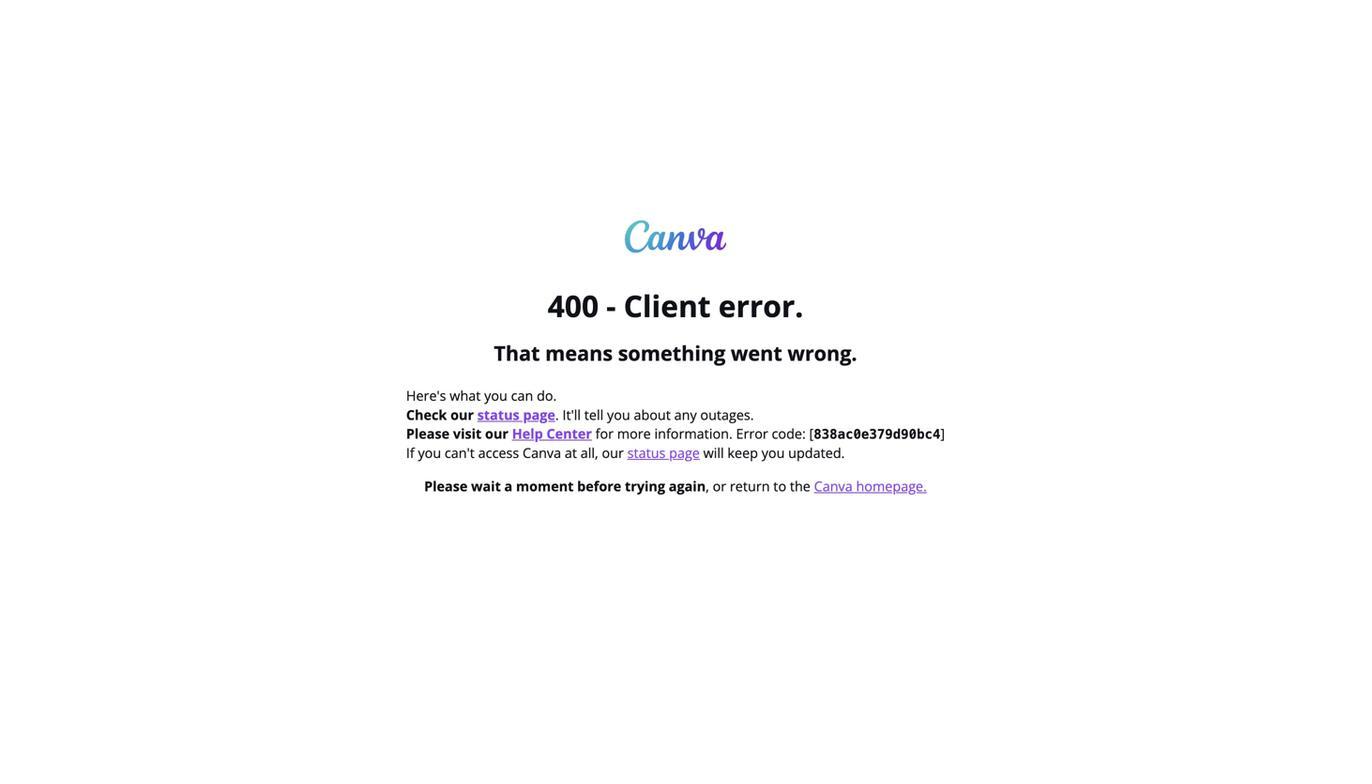 Task type: vqa. For each thing, say whether or not it's contained in the screenshot.
second Green Apple Watch S7 'image' from the bottom
no



Task type: locate. For each thing, give the bounding box(es) containing it.
status
[[478, 405, 520, 424], [628, 444, 666, 462]]

1 vertical spatial canva
[[814, 477, 853, 495]]

1 horizontal spatial status
[[628, 444, 666, 462]]

again
[[669, 477, 706, 495]]

error.
[[719, 286, 804, 326]]

1 horizontal spatial page
[[669, 444, 700, 462]]

page down "information."
[[669, 444, 700, 462]]

0 vertical spatial status page link
[[478, 405, 556, 424]]

status page link down can
[[478, 405, 556, 424]]

canva down help center link
[[523, 444, 561, 462]]

please wait a moment before trying again , or return to the canva homepage.
[[424, 477, 927, 495]]

0 vertical spatial page
[[523, 405, 556, 424]]

-
[[607, 286, 616, 326]]

please down check
[[406, 424, 450, 443]]

tell
[[585, 405, 604, 424]]

status page link
[[478, 405, 556, 424], [628, 444, 700, 462]]

0 horizontal spatial status page link
[[478, 405, 556, 424]]

our
[[451, 405, 474, 424], [485, 424, 509, 443], [602, 444, 624, 462]]

or
[[713, 477, 727, 495]]

trying
[[625, 477, 666, 495]]

information.
[[655, 424, 733, 443]]

a
[[505, 477, 513, 495]]

updated.
[[789, 444, 845, 462]]

client
[[624, 286, 711, 326]]

that
[[494, 339, 540, 367]]

canva homepage. link
[[814, 477, 927, 495]]

you
[[484, 386, 508, 405], [607, 405, 631, 424], [418, 444, 441, 462], [762, 444, 785, 462]]

canva right "the"
[[814, 477, 853, 495]]

check
[[406, 405, 447, 424]]

status down more
[[628, 444, 666, 462]]

0 horizontal spatial status
[[478, 405, 520, 424]]

at
[[565, 444, 577, 462]]

center
[[547, 424, 592, 443]]

our down for
[[602, 444, 624, 462]]

you up for
[[607, 405, 631, 424]]

keep
[[728, 444, 758, 462]]

our down what
[[451, 405, 474, 424]]

1 vertical spatial please
[[424, 477, 468, 495]]

0 horizontal spatial our
[[451, 405, 474, 424]]

page
[[523, 405, 556, 424], [669, 444, 700, 462]]

wrong.
[[788, 339, 858, 367]]

went
[[731, 339, 783, 367]]

canva
[[523, 444, 561, 462], [814, 477, 853, 495]]

0 vertical spatial canva
[[523, 444, 561, 462]]

please inside "here's what you can do. check our status page . it'll tell you about any outages. please visit our help center for more information. error code: [ 838ac0e379d90bc4 ] if you can't access canva at all, our status page will keep you updated."
[[406, 424, 450, 443]]

the
[[790, 477, 811, 495]]

any
[[675, 405, 697, 424]]

1 horizontal spatial status page link
[[628, 444, 700, 462]]

that means something went wrong.
[[494, 339, 858, 367]]

outages.
[[701, 405, 754, 424]]

0 horizontal spatial canva
[[523, 444, 561, 462]]

our up access
[[485, 424, 509, 443]]

to
[[774, 477, 787, 495]]

it'll
[[563, 405, 581, 424]]

about
[[634, 405, 671, 424]]

homepage.
[[857, 477, 927, 495]]

1 vertical spatial status
[[628, 444, 666, 462]]

page down do.
[[523, 405, 556, 424]]

status down can
[[478, 405, 520, 424]]

1 vertical spatial page
[[669, 444, 700, 462]]

you left can
[[484, 386, 508, 405]]

400
[[548, 286, 599, 326]]

please down can't
[[424, 477, 468, 495]]

means
[[546, 339, 613, 367]]

please
[[406, 424, 450, 443], [424, 477, 468, 495]]

status page link up please wait a moment before trying again , or return to the canva homepage.
[[628, 444, 700, 462]]

you down 'code:'
[[762, 444, 785, 462]]

0 vertical spatial please
[[406, 424, 450, 443]]

before
[[577, 477, 622, 495]]

help
[[512, 424, 543, 443]]



Task type: describe. For each thing, give the bounding box(es) containing it.
400 - client error.
[[548, 286, 804, 326]]

wait
[[471, 477, 501, 495]]

all,
[[581, 444, 599, 462]]

0 horizontal spatial page
[[523, 405, 556, 424]]

.
[[556, 405, 559, 424]]

]
[[941, 424, 945, 443]]

0 vertical spatial status
[[478, 405, 520, 424]]

do.
[[537, 386, 557, 405]]

can't
[[445, 444, 475, 462]]

will
[[704, 444, 724, 462]]

[
[[810, 424, 814, 443]]

something
[[618, 339, 726, 367]]

838ac0e379d90bc4
[[814, 427, 941, 442]]

,
[[706, 477, 710, 495]]

more
[[617, 424, 651, 443]]

error
[[736, 424, 769, 443]]

visit
[[453, 424, 482, 443]]

moment
[[516, 477, 574, 495]]

1 horizontal spatial canva
[[814, 477, 853, 495]]

1 vertical spatial status page link
[[628, 444, 700, 462]]

2 horizontal spatial our
[[602, 444, 624, 462]]

access
[[478, 444, 519, 462]]

what
[[450, 386, 481, 405]]

for
[[596, 424, 614, 443]]

return
[[730, 477, 770, 495]]

here's
[[406, 386, 446, 405]]

if
[[406, 444, 415, 462]]

you right if on the left bottom
[[418, 444, 441, 462]]

can
[[511, 386, 533, 405]]

here's what you can do. check our status page . it'll tell you about any outages. please visit our help center for more information. error code: [ 838ac0e379d90bc4 ] if you can't access canva at all, our status page will keep you updated.
[[406, 386, 945, 462]]

canva inside "here's what you can do. check our status page . it'll tell you about any outages. please visit our help center for more information. error code: [ 838ac0e379d90bc4 ] if you can't access canva at all, our status page will keep you updated."
[[523, 444, 561, 462]]

code:
[[772, 424, 806, 443]]

1 horizontal spatial our
[[485, 424, 509, 443]]

help center link
[[512, 424, 592, 443]]



